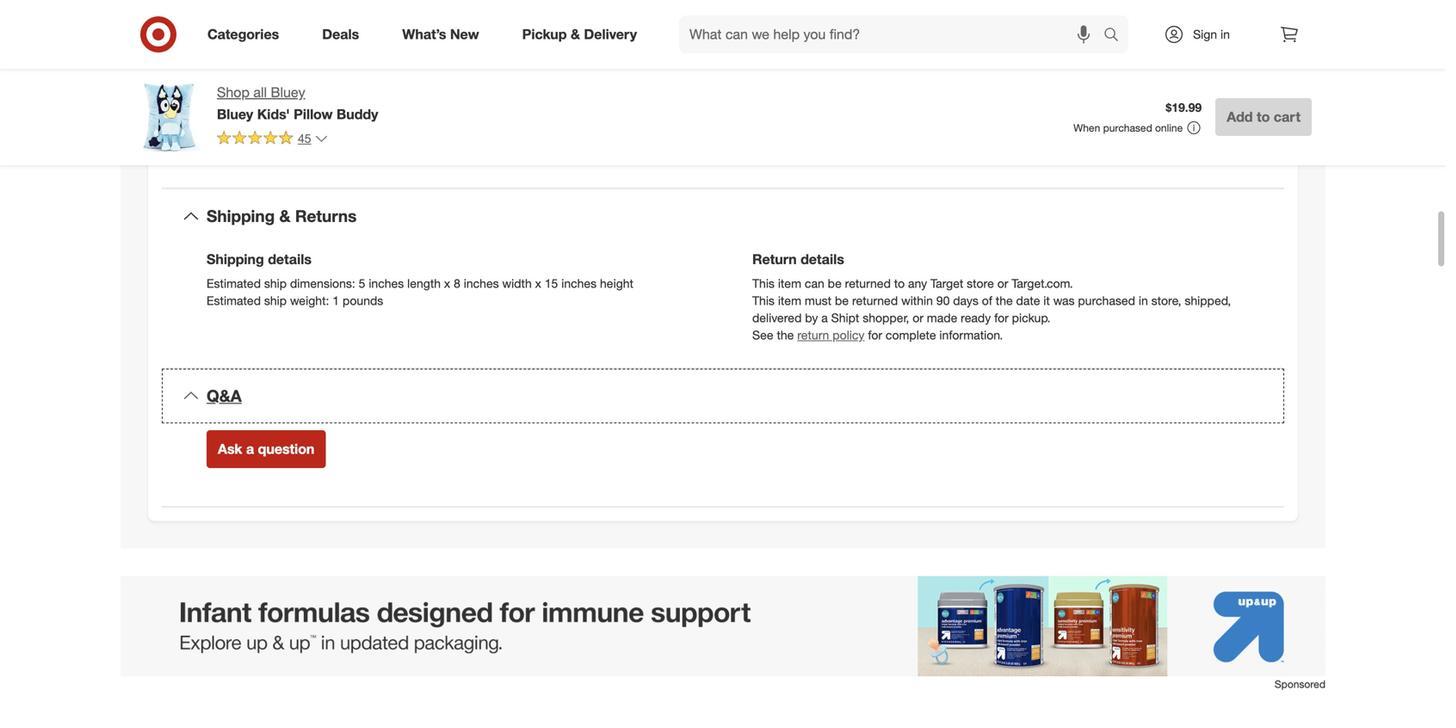 Task type: describe. For each thing, give the bounding box(es) containing it.
pickup.
[[1012, 310, 1051, 325]]

was
[[1053, 293, 1075, 308]]

new
[[450, 26, 479, 43]]

& for shipping
[[279, 206, 291, 226]]

shipping & returns button
[[162, 189, 1284, 244]]

45 link
[[217, 130, 328, 150]]

sign
[[1193, 27, 1217, 42]]

image of bluey kids' pillow buddy image
[[134, 83, 203, 152]]

1 vertical spatial the
[[777, 327, 794, 342]]

0 vertical spatial for
[[994, 310, 1009, 325]]

cart
[[1274, 108, 1301, 125]]

deals
[[322, 26, 359, 43]]

any
[[908, 276, 927, 291]]

categories link
[[193, 15, 301, 53]]

shop
[[217, 84, 250, 101]]

buddy
[[337, 106, 378, 123]]

& for pickup
[[571, 26, 580, 43]]

1 vertical spatial or
[[913, 310, 924, 325]]

1 inches from the left
[[369, 276, 404, 291]]

shop all bluey bluey kids' pillow buddy
[[217, 84, 378, 123]]

item number (dpci) : 097-13-6751
[[207, 39, 398, 54]]

complete
[[886, 327, 936, 342]]

(dpci)
[[285, 39, 321, 54]]

store
[[967, 276, 994, 291]]

origin : imported
[[207, 92, 298, 107]]

width
[[502, 276, 532, 291]]

097-
[[328, 39, 353, 54]]

by
[[805, 310, 818, 325]]

q&a button
[[162, 369, 1284, 424]]

1 vertical spatial be
[[835, 293, 849, 308]]

dimensions:
[[290, 276, 355, 291]]

5
[[359, 276, 365, 291]]

0 vertical spatial or
[[997, 276, 1008, 291]]

1 vertical spatial :
[[242, 92, 245, 107]]

1 vertical spatial bluey
[[217, 106, 253, 123]]

search
[[1096, 28, 1137, 44]]

shopper,
[[863, 310, 909, 325]]

pickup & delivery
[[522, 26, 637, 43]]

height
[[600, 276, 634, 291]]

of
[[982, 293, 992, 308]]

must
[[805, 293, 832, 308]]

6751
[[371, 39, 398, 54]]

2 this from the top
[[752, 293, 775, 308]]

kids'
[[257, 106, 290, 123]]

15
[[545, 276, 558, 291]]

origin
[[207, 92, 242, 107]]

13-
[[353, 39, 371, 54]]

search button
[[1096, 15, 1137, 57]]

days
[[953, 293, 979, 308]]

purchased inside return details this item can be returned to any target store or target.com. this item must be returned within 90 days of the date it was purchased in store, shipped, delivered by a shipt shopper, or made ready for pickup. see the return policy for complete information.
[[1078, 293, 1135, 308]]

0 vertical spatial purchased
[[1103, 121, 1152, 134]]

pounds
[[343, 293, 383, 308]]

imported
[[248, 92, 298, 107]]

shipping details estimated ship dimensions: 5 inches length x 8 inches width x 15 inches height estimated ship weight: 1 pounds
[[207, 251, 634, 308]]

shipt
[[831, 310, 859, 325]]

all
[[253, 84, 267, 101]]

what's new
[[402, 26, 479, 43]]

return
[[797, 327, 829, 342]]

question
[[258, 441, 315, 458]]

45
[[298, 131, 311, 146]]

delivery
[[584, 26, 637, 43]]

shipping for shipping details estimated ship dimensions: 5 inches length x 8 inches width x 15 inches height estimated ship weight: 1 pounds
[[207, 251, 264, 268]]

a inside "button"
[[246, 441, 254, 458]]

sign in link
[[1149, 15, 1257, 53]]

ready
[[961, 310, 991, 325]]

to inside return details this item can be returned to any target store or target.com. this item must be returned within 90 days of the date it was purchased in store, shipped, delivered by a shipt shopper, or made ready for pickup. see the return policy for complete information.
[[894, 276, 905, 291]]

q&a
[[207, 386, 242, 406]]

2 item from the top
[[778, 293, 801, 308]]

item
[[207, 39, 232, 54]]

pickup & delivery link
[[508, 15, 659, 53]]

1 horizontal spatial :
[[321, 39, 325, 54]]

1 x from the left
[[444, 276, 450, 291]]

sign in
[[1193, 27, 1230, 42]]

$19.99
[[1166, 100, 1202, 115]]

within
[[901, 293, 933, 308]]

online
[[1155, 121, 1183, 134]]

8
[[454, 276, 460, 291]]



Task type: locate. For each thing, give the bounding box(es) containing it.
x
[[444, 276, 450, 291], [535, 276, 541, 291]]

0 horizontal spatial a
[[246, 441, 254, 458]]

target.com.
[[1012, 276, 1073, 291]]

add
[[1227, 108, 1253, 125]]

bluey
[[271, 84, 305, 101], [217, 106, 253, 123]]

to left any
[[894, 276, 905, 291]]

shipping down shipping & returns
[[207, 251, 264, 268]]

0 vertical spatial be
[[828, 276, 842, 291]]

1 ship from the top
[[264, 276, 287, 291]]

0 horizontal spatial :
[[242, 92, 245, 107]]

details inside shipping details estimated ship dimensions: 5 inches length x 8 inches width x 15 inches height estimated ship weight: 1 pounds
[[268, 251, 312, 268]]

or down within
[[913, 310, 924, 325]]

90
[[936, 293, 950, 308]]

& right the pickup
[[571, 26, 580, 43]]

details up can
[[801, 251, 844, 268]]

details for shipping
[[268, 251, 312, 268]]

inches right 5
[[369, 276, 404, 291]]

3 inches from the left
[[561, 276, 597, 291]]

inches
[[369, 276, 404, 291], [464, 276, 499, 291], [561, 276, 597, 291]]

: left all
[[242, 92, 245, 107]]

the down delivered
[[777, 327, 794, 342]]

details up dimensions:
[[268, 251, 312, 268]]

in inside return details this item can be returned to any target store or target.com. this item must be returned within 90 days of the date it was purchased in store, shipped, delivered by a shipt shopper, or made ready for pickup. see the return policy for complete information.
[[1139, 293, 1148, 308]]

sponsored region
[[121, 576, 1326, 709]]

length
[[407, 276, 441, 291]]

return policy link
[[797, 327, 865, 342]]

1 horizontal spatial in
[[1221, 27, 1230, 42]]

0 vertical spatial &
[[571, 26, 580, 43]]

in right sign
[[1221, 27, 1230, 42]]

delivered
[[752, 310, 802, 325]]

0 horizontal spatial x
[[444, 276, 450, 291]]

the
[[996, 293, 1013, 308], [777, 327, 794, 342]]

this up delivered
[[752, 293, 775, 308]]

2 details from the left
[[801, 251, 844, 268]]

1 vertical spatial in
[[1139, 293, 1148, 308]]

what's new link
[[388, 15, 501, 53]]

a
[[821, 310, 828, 325], [246, 441, 254, 458]]

when
[[1074, 121, 1100, 134]]

inches right 15
[[561, 276, 597, 291]]

to right add
[[1257, 108, 1270, 125]]

bluey down the shop
[[217, 106, 253, 123]]

bluey up kids'
[[271, 84, 305, 101]]

0 vertical spatial item
[[778, 276, 801, 291]]

0 horizontal spatial inches
[[369, 276, 404, 291]]

estimated
[[207, 276, 261, 291], [207, 293, 261, 308]]

1 vertical spatial for
[[868, 327, 882, 342]]

for right "ready"
[[994, 310, 1009, 325]]

policy
[[833, 327, 865, 342]]

made
[[927, 310, 957, 325]]

purchased right when
[[1103, 121, 1152, 134]]

0 horizontal spatial for
[[868, 327, 882, 342]]

purchased
[[1103, 121, 1152, 134], [1078, 293, 1135, 308]]

shipping
[[207, 206, 275, 226], [207, 251, 264, 268]]

1 horizontal spatial inches
[[464, 276, 499, 291]]

1 horizontal spatial details
[[801, 251, 844, 268]]

0 vertical spatial ship
[[264, 276, 287, 291]]

What can we help you find? suggestions appear below search field
[[679, 15, 1108, 53]]

return
[[752, 251, 797, 268]]

or right store
[[997, 276, 1008, 291]]

0 vertical spatial to
[[1257, 108, 1270, 125]]

: left "097-"
[[321, 39, 325, 54]]

1 horizontal spatial or
[[997, 276, 1008, 291]]

0 horizontal spatial details
[[268, 251, 312, 268]]

returns
[[295, 206, 357, 226]]

this down return
[[752, 276, 775, 291]]

1 horizontal spatial a
[[821, 310, 828, 325]]

store,
[[1151, 293, 1181, 308]]

the right of
[[996, 293, 1013, 308]]

0 vertical spatial estimated
[[207, 276, 261, 291]]

:
[[321, 39, 325, 54], [242, 92, 245, 107]]

purchased right "was"
[[1078, 293, 1135, 308]]

0 vertical spatial this
[[752, 276, 775, 291]]

1 vertical spatial ship
[[264, 293, 287, 308]]

ask
[[218, 441, 242, 458]]

a right by
[[821, 310, 828, 325]]

1 horizontal spatial to
[[1257, 108, 1270, 125]]

or
[[997, 276, 1008, 291], [913, 310, 924, 325]]

1 estimated from the top
[[207, 276, 261, 291]]

ask a question button
[[207, 431, 326, 468]]

2 horizontal spatial inches
[[561, 276, 597, 291]]

to inside button
[[1257, 108, 1270, 125]]

1 vertical spatial item
[[778, 293, 801, 308]]

details
[[268, 251, 312, 268], [801, 251, 844, 268]]

2 inches from the left
[[464, 276, 499, 291]]

it
[[1044, 293, 1050, 308]]

for down shopper,
[[868, 327, 882, 342]]

1 horizontal spatial bluey
[[271, 84, 305, 101]]

0 horizontal spatial or
[[913, 310, 924, 325]]

a right ask
[[246, 441, 254, 458]]

1 vertical spatial shipping
[[207, 251, 264, 268]]

0 vertical spatial :
[[321, 39, 325, 54]]

1 horizontal spatial the
[[996, 293, 1013, 308]]

1 vertical spatial a
[[246, 441, 254, 458]]

number
[[235, 39, 281, 54]]

1 horizontal spatial for
[[994, 310, 1009, 325]]

0 horizontal spatial in
[[1139, 293, 1148, 308]]

details for return
[[801, 251, 844, 268]]

1 details from the left
[[268, 251, 312, 268]]

1 item from the top
[[778, 276, 801, 291]]

item up delivered
[[778, 293, 801, 308]]

deals link
[[307, 15, 381, 53]]

1 vertical spatial estimated
[[207, 293, 261, 308]]

estimated left weight:
[[207, 293, 261, 308]]

0 horizontal spatial to
[[894, 276, 905, 291]]

inches right 8
[[464, 276, 499, 291]]

2 shipping from the top
[[207, 251, 264, 268]]

pillow
[[294, 106, 333, 123]]

for
[[994, 310, 1009, 325], [868, 327, 882, 342]]

x left 15
[[535, 276, 541, 291]]

what's
[[402, 26, 446, 43]]

&
[[571, 26, 580, 43], [279, 206, 291, 226]]

pickup
[[522, 26, 567, 43]]

date
[[1016, 293, 1040, 308]]

categories
[[207, 26, 279, 43]]

target
[[931, 276, 963, 291]]

ask a question
[[218, 441, 315, 458]]

0 vertical spatial shipping
[[207, 206, 275, 226]]

in
[[1221, 27, 1230, 42], [1139, 293, 1148, 308]]

to
[[1257, 108, 1270, 125], [894, 276, 905, 291]]

estimated down shipping & returns
[[207, 276, 261, 291]]

& inside 'link'
[[571, 26, 580, 43]]

add to cart button
[[1216, 98, 1312, 136]]

shipping inside shipping & returns dropdown button
[[207, 206, 275, 226]]

0 vertical spatial in
[[1221, 27, 1230, 42]]

shipping & returns
[[207, 206, 357, 226]]

1 this from the top
[[752, 276, 775, 291]]

weight:
[[290, 293, 329, 308]]

x left 8
[[444, 276, 450, 291]]

1 vertical spatial purchased
[[1078, 293, 1135, 308]]

this
[[752, 276, 775, 291], [752, 293, 775, 308]]

1 horizontal spatial x
[[535, 276, 541, 291]]

be up shipt
[[835, 293, 849, 308]]

2 estimated from the top
[[207, 293, 261, 308]]

& left returns
[[279, 206, 291, 226]]

in left "store,"
[[1139, 293, 1148, 308]]

shipping down 45 link
[[207, 206, 275, 226]]

0 vertical spatial the
[[996, 293, 1013, 308]]

information.
[[939, 327, 1003, 342]]

in inside "link"
[[1221, 27, 1230, 42]]

ship left weight:
[[264, 293, 287, 308]]

when purchased online
[[1074, 121, 1183, 134]]

0 vertical spatial bluey
[[271, 84, 305, 101]]

shipped,
[[1185, 293, 1231, 308]]

1 shipping from the top
[[207, 206, 275, 226]]

shipping for shipping & returns
[[207, 206, 275, 226]]

1 vertical spatial returned
[[852, 293, 898, 308]]

see
[[752, 327, 774, 342]]

item
[[778, 276, 801, 291], [778, 293, 801, 308]]

2 ship from the top
[[264, 293, 287, 308]]

0 horizontal spatial &
[[279, 206, 291, 226]]

can
[[805, 276, 824, 291]]

be right can
[[828, 276, 842, 291]]

& inside dropdown button
[[279, 206, 291, 226]]

details inside return details this item can be returned to any target store or target.com. this item must be returned within 90 days of the date it was purchased in store, shipped, delivered by a shipt shopper, or made ready for pickup. see the return policy for complete information.
[[801, 251, 844, 268]]

return details this item can be returned to any target store or target.com. this item must be returned within 90 days of the date it was purchased in store, shipped, delivered by a shipt shopper, or made ready for pickup. see the return policy for complete information.
[[752, 251, 1231, 342]]

2 x from the left
[[535, 276, 541, 291]]

1
[[332, 293, 339, 308]]

be
[[828, 276, 842, 291], [835, 293, 849, 308]]

1 vertical spatial this
[[752, 293, 775, 308]]

shipping inside shipping details estimated ship dimensions: 5 inches length x 8 inches width x 15 inches height estimated ship weight: 1 pounds
[[207, 251, 264, 268]]

0 vertical spatial a
[[821, 310, 828, 325]]

1 vertical spatial to
[[894, 276, 905, 291]]

0 horizontal spatial the
[[777, 327, 794, 342]]

1 vertical spatial &
[[279, 206, 291, 226]]

sponsored
[[1275, 678, 1326, 691]]

0 horizontal spatial bluey
[[217, 106, 253, 123]]

add to cart
[[1227, 108, 1301, 125]]

a inside return details this item can be returned to any target store or target.com. this item must be returned within 90 days of the date it was purchased in store, shipped, delivered by a shipt shopper, or made ready for pickup. see the return policy for complete information.
[[821, 310, 828, 325]]

1 horizontal spatial &
[[571, 26, 580, 43]]

item left can
[[778, 276, 801, 291]]

0 vertical spatial returned
[[845, 276, 891, 291]]

advertisement region
[[121, 576, 1326, 677]]

ship left dimensions:
[[264, 276, 287, 291]]



Task type: vqa. For each thing, say whether or not it's contained in the screenshot.
6
no



